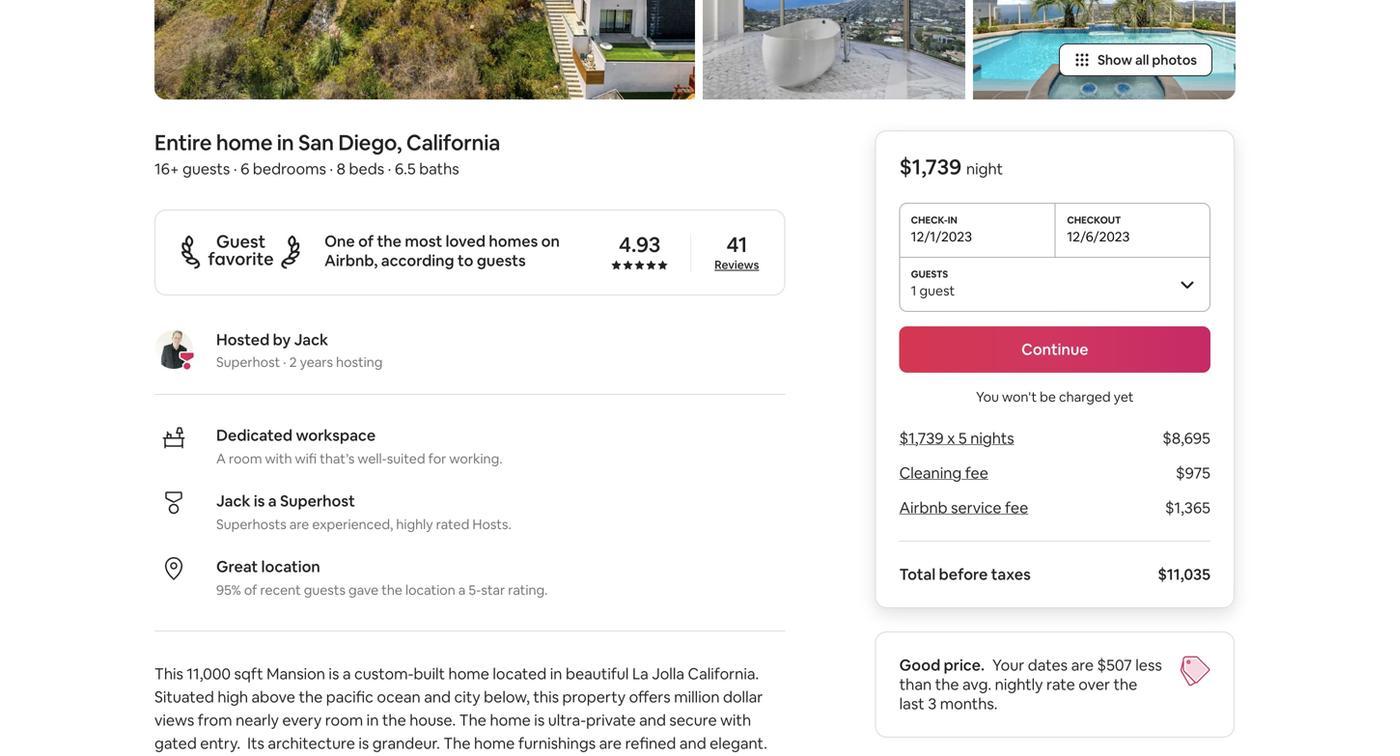 Task type: locate. For each thing, give the bounding box(es) containing it.
is inside jack is a superhost superhosts are experienced, highly rated hosts.
[[254, 491, 265, 511]]

1 horizontal spatial guests
[[304, 581, 346, 599]]

located
[[493, 664, 547, 683]]

0 vertical spatial a
[[268, 491, 277, 511]]

airbnb service fee
[[900, 498, 1029, 517]]

the down the house. on the left bottom of page
[[444, 733, 471, 753]]

a left 5- on the left of page
[[458, 581, 466, 599]]

refined
[[625, 733, 676, 753]]

you won't be charged yet
[[976, 388, 1134, 405]]

· left 2
[[283, 353, 286, 371]]

1 vertical spatial with
[[721, 710, 751, 730]]

0 horizontal spatial location
[[261, 556, 320, 576]]

0 horizontal spatial and
[[424, 687, 451, 707]]

and up refined
[[639, 710, 666, 730]]

guests
[[182, 159, 230, 178], [477, 250, 526, 270], [304, 581, 346, 599]]

working.
[[449, 450, 503, 467]]

that's
[[320, 450, 355, 467]]

0 vertical spatial the
[[459, 710, 487, 730]]

1 horizontal spatial are
[[599, 733, 622, 753]]

one
[[325, 231, 355, 251]]

8
[[337, 159, 346, 178]]

rating.
[[508, 581, 548, 599]]

room right a
[[229, 450, 262, 467]]

0 vertical spatial room
[[229, 450, 262, 467]]

are left $507
[[1071, 655, 1094, 675]]

total before taxes
[[900, 564, 1031, 584]]

of inside one of the most loved homes on airbnb, according to guests
[[358, 231, 374, 251]]

2 vertical spatial a
[[343, 664, 351, 683]]

0 vertical spatial in
[[277, 129, 294, 156]]

the right gave
[[382, 581, 403, 599]]

you
[[976, 388, 999, 405]]

diego,
[[338, 129, 402, 156]]

in up this
[[550, 664, 562, 683]]

0 vertical spatial with
[[265, 450, 292, 467]]

well-
[[358, 450, 387, 467]]

a up superhosts on the left bottom
[[268, 491, 277, 511]]

0 vertical spatial fee
[[965, 463, 989, 483]]

a
[[268, 491, 277, 511], [458, 581, 466, 599], [343, 664, 351, 683]]

6.5
[[395, 159, 416, 178]]

private
[[586, 710, 636, 730]]

a inside this 11,000 sqft mansion is a custom-built home located in beautiful la jolla california. situated high above the pacific ocean and city below, this property offers million dollar views from nearly every room in the house. the home is ultra-private and secure with gated entry.  its architecture is grandeur. the home furnishings are refined and elegant.
[[343, 664, 351, 683]]

1
[[911, 282, 917, 299]]

a up pacific
[[343, 664, 351, 683]]

$1,739
[[900, 153, 962, 180], [900, 428, 944, 448]]

and down secure
[[680, 733, 707, 753]]

workspace
[[296, 425, 376, 445]]

0 vertical spatial and
[[424, 687, 451, 707]]

·
[[234, 159, 237, 178], [330, 159, 333, 178], [388, 159, 391, 178], [283, 353, 286, 371]]

0 horizontal spatial of
[[244, 581, 257, 599]]

1 vertical spatial a
[[458, 581, 466, 599]]

dedicated workspace a room with wifi that's well-suited for working.
[[216, 425, 503, 467]]

12/1/2023
[[911, 228, 972, 245]]

2 horizontal spatial in
[[550, 664, 562, 683]]

2 horizontal spatial guests
[[477, 250, 526, 270]]

in up bedrooms
[[277, 129, 294, 156]]

night
[[967, 159, 1003, 178]]

million
[[674, 687, 720, 707]]

guests inside entire home in san diego, california 16+ guests · 6 bedrooms · 8 beds · 6.5 baths
[[182, 159, 230, 178]]

$1,739 left x
[[900, 428, 944, 448]]

with left wifi in the bottom left of the page
[[265, 450, 292, 467]]

from
[[198, 710, 232, 730]]

0 horizontal spatial guests
[[182, 159, 230, 178]]

0 horizontal spatial with
[[265, 450, 292, 467]]

· left the 8
[[330, 159, 333, 178]]

a inside jack is a superhost superhosts are experienced, highly rated hosts.
[[268, 491, 277, 511]]

entire
[[155, 129, 212, 156]]

1 horizontal spatial jack
[[294, 330, 328, 349]]

continue button
[[900, 326, 1211, 373]]

1 horizontal spatial room
[[325, 710, 363, 730]]

la jolla top of the world mansion image 3 image
[[703, 0, 966, 99]]

is up superhosts on the left bottom
[[254, 491, 265, 511]]

in inside entire home in san diego, california 16+ guests · 6 bedrooms · 8 beds · 6.5 baths
[[277, 129, 294, 156]]

service
[[951, 498, 1002, 517]]

room down pacific
[[325, 710, 363, 730]]

house.
[[410, 710, 456, 730]]

1 guest
[[911, 282, 955, 299]]

jack
[[294, 330, 328, 349], [216, 491, 251, 511]]

nightly
[[995, 674, 1043, 694]]

jack inside jack is a superhost superhosts are experienced, highly rated hosts.
[[216, 491, 251, 511]]

beautiful
[[566, 664, 629, 683]]

high
[[218, 687, 248, 707]]

with inside this 11,000 sqft mansion is a custom-built home located in beautiful la jolla california. situated high above the pacific ocean and city below, this property offers million dollar views from nearly every room in the house. the home is ultra-private and secure with gated entry.  its architecture is grandeur. the home furnishings are refined and elegant.
[[721, 710, 751, 730]]

guests left gave
[[304, 581, 346, 599]]

0 horizontal spatial jack
[[216, 491, 251, 511]]

in
[[277, 129, 294, 156], [550, 664, 562, 683], [367, 710, 379, 730]]

the
[[377, 231, 402, 251], [382, 581, 403, 599], [935, 674, 959, 694], [1114, 674, 1138, 694], [299, 687, 323, 707], [382, 710, 406, 730]]

1 vertical spatial of
[[244, 581, 257, 599]]

superhost inside the hosted by jack superhost · 2 years hosting
[[216, 353, 280, 371]]

jack up years
[[294, 330, 328, 349]]

and up the house. on the left bottom of page
[[424, 687, 451, 707]]

1 horizontal spatial a
[[343, 664, 351, 683]]

the right the over
[[1114, 674, 1138, 694]]

0 vertical spatial $1,739
[[900, 153, 962, 180]]

below,
[[484, 687, 530, 707]]

1 horizontal spatial with
[[721, 710, 751, 730]]

2 horizontal spatial and
[[680, 733, 707, 753]]

1 vertical spatial room
[[325, 710, 363, 730]]

1 vertical spatial superhost
[[280, 491, 355, 511]]

0 horizontal spatial a
[[268, 491, 277, 511]]

sqft
[[234, 664, 263, 683]]

the
[[459, 710, 487, 730], [444, 733, 471, 753]]

2 horizontal spatial are
[[1071, 655, 1094, 675]]

be
[[1040, 388, 1056, 405]]

of
[[358, 231, 374, 251], [244, 581, 257, 599]]

0 vertical spatial guests
[[182, 159, 230, 178]]

of right 95%
[[244, 581, 257, 599]]

2 $1,739 from the top
[[900, 428, 944, 448]]

superhost inside jack is a superhost superhosts are experienced, highly rated hosts.
[[280, 491, 355, 511]]

$1,739 x 5 nights
[[900, 428, 1015, 448]]

0 horizontal spatial in
[[277, 129, 294, 156]]

dedicated
[[216, 425, 293, 445]]

1 vertical spatial are
[[1071, 655, 1094, 675]]

95%
[[216, 581, 241, 599]]

0 vertical spatial of
[[358, 231, 374, 251]]

1 vertical spatial $1,739
[[900, 428, 944, 448]]

your
[[993, 655, 1025, 675]]

guests right to
[[477, 250, 526, 270]]

1 horizontal spatial fee
[[1005, 498, 1029, 517]]

location left 5- on the left of page
[[406, 581, 456, 599]]

x
[[947, 428, 955, 448]]

5
[[959, 428, 967, 448]]

superhost for hosted by jack
[[216, 353, 280, 371]]

superhost up the experienced,
[[280, 491, 355, 511]]

0 horizontal spatial are
[[289, 515, 309, 533]]

nights
[[971, 428, 1015, 448]]

years
[[300, 353, 333, 371]]

0 vertical spatial jack
[[294, 330, 328, 349]]

california.
[[688, 664, 759, 683]]

is
[[254, 491, 265, 511], [329, 664, 339, 683], [534, 710, 545, 730], [359, 733, 369, 753]]

avg.
[[963, 674, 992, 694]]

this
[[155, 664, 183, 683]]

in down pacific
[[367, 710, 379, 730]]

guests down entire
[[182, 159, 230, 178]]

1 vertical spatial guests
[[477, 250, 526, 270]]

2 horizontal spatial a
[[458, 581, 466, 599]]

0 vertical spatial superhost
[[216, 353, 280, 371]]

la jolla top of the world mansion image 1 image
[[155, 0, 695, 99]]

2 vertical spatial are
[[599, 733, 622, 753]]

nearly
[[236, 710, 279, 730]]

2 vertical spatial guests
[[304, 581, 346, 599]]

1 horizontal spatial of
[[358, 231, 374, 251]]

the left most
[[377, 231, 402, 251]]

yet
[[1114, 388, 1134, 405]]

3
[[928, 694, 937, 713]]

beds
[[349, 159, 384, 178]]

with up "elegant."
[[721, 710, 751, 730]]

star
[[481, 581, 505, 599]]

$1,739 left night
[[900, 153, 962, 180]]

location up the recent
[[261, 556, 320, 576]]

charged
[[1059, 388, 1111, 405]]

0 vertical spatial are
[[289, 515, 309, 533]]

are down private
[[599, 733, 622, 753]]

1 $1,739 from the top
[[900, 153, 962, 180]]

elegant.
[[710, 733, 768, 753]]

your dates are $507 less than the avg. nightly rate over the last 3 months.
[[900, 655, 1162, 713]]

the down city
[[459, 710, 487, 730]]

1 vertical spatial jack
[[216, 491, 251, 511]]

are right superhosts on the left bottom
[[289, 515, 309, 533]]

jack up superhosts on the left bottom
[[216, 491, 251, 511]]

home inside entire home in san diego, california 16+ guests · 6 bedrooms · 8 beds · 6.5 baths
[[216, 129, 273, 156]]

superhost down hosted
[[216, 353, 280, 371]]

2 vertical spatial and
[[680, 733, 707, 753]]

great
[[216, 556, 258, 576]]

1 vertical spatial and
[[639, 710, 666, 730]]

0 horizontal spatial room
[[229, 450, 262, 467]]

with inside dedicated workspace a room with wifi that's well-suited for working.
[[265, 450, 292, 467]]

la jolla top of the world mansion image 5 image
[[973, 0, 1236, 99]]

1 vertical spatial location
[[406, 581, 456, 599]]

good price.
[[900, 655, 985, 675]]

guests inside one of the most loved homes on airbnb, according to guests
[[477, 250, 526, 270]]

2 vertical spatial in
[[367, 710, 379, 730]]

furnishings
[[518, 733, 596, 753]]

superhost for jack is a superhost
[[280, 491, 355, 511]]

total
[[900, 564, 936, 584]]

of right one on the left top
[[358, 231, 374, 251]]

$8,695
[[1163, 428, 1211, 448]]

rated
[[436, 515, 470, 533]]

fee right service
[[1005, 498, 1029, 517]]

fee up service
[[965, 463, 989, 483]]

la
[[632, 664, 649, 683]]



Task type: describe. For each thing, give the bounding box(es) containing it.
situated
[[155, 687, 214, 707]]

host profile picture image
[[155, 330, 193, 369]]

$1,739 for $1,739 night
[[900, 153, 962, 180]]

0 horizontal spatial fee
[[965, 463, 989, 483]]

taxes
[[991, 564, 1031, 584]]

airbnb service fee button
[[900, 498, 1029, 517]]

hosted by jack superhost · 2 years hosting
[[216, 330, 383, 371]]

room inside dedicated workspace a room with wifi that's well-suited for working.
[[229, 450, 262, 467]]

$975
[[1176, 463, 1211, 483]]

city
[[454, 687, 481, 707]]

· left '6'
[[234, 159, 237, 178]]

the inside the great location 95% of recent guests gave the location a 5-star rating.
[[382, 581, 403, 599]]

1 vertical spatial in
[[550, 664, 562, 683]]

its
[[247, 733, 265, 753]]

according
[[381, 250, 454, 270]]

than
[[900, 674, 932, 694]]

above
[[252, 687, 295, 707]]

jack is a superhost superhosts are experienced, highly rated hosts.
[[216, 491, 512, 533]]

gave
[[349, 581, 379, 599]]

guest
[[216, 230, 266, 253]]

a inside the great location 95% of recent guests gave the location a 5-star rating.
[[458, 581, 466, 599]]

· inside the hosted by jack superhost · 2 years hosting
[[283, 353, 286, 371]]

mansion
[[267, 664, 325, 683]]

continue
[[1022, 339, 1089, 359]]

favorite
[[208, 247, 274, 270]]

jolla
[[652, 664, 685, 683]]

1 vertical spatial fee
[[1005, 498, 1029, 517]]

are inside the your dates are $507 less than the avg. nightly rate over the last 3 months.
[[1071, 655, 1094, 675]]

1 horizontal spatial in
[[367, 710, 379, 730]]

architecture
[[268, 733, 355, 753]]

jack inside the hosted by jack superhost · 2 years hosting
[[294, 330, 328, 349]]

suited
[[387, 450, 425, 467]]

$11,035
[[1158, 564, 1211, 584]]

$507
[[1098, 655, 1132, 675]]

1 vertical spatial the
[[444, 733, 471, 753]]

gated
[[155, 733, 197, 753]]

guests inside the great location 95% of recent guests gave the location a 5-star rating.
[[304, 581, 346, 599]]

hosted
[[216, 330, 270, 349]]

recent
[[260, 581, 301, 599]]

loved
[[446, 231, 486, 251]]

guest favorite
[[208, 230, 274, 270]]

wifi
[[295, 450, 317, 467]]

cleaning fee button
[[900, 463, 989, 483]]

$1,739 for $1,739 x 5 nights
[[900, 428, 944, 448]]

1 horizontal spatial location
[[406, 581, 456, 599]]

dollar
[[723, 687, 763, 707]]

the left avg.
[[935, 674, 959, 694]]

11,000
[[187, 664, 231, 683]]

most
[[405, 231, 442, 251]]

to
[[458, 250, 474, 270]]

photos
[[1152, 51, 1197, 68]]

one of the most loved homes on airbnb, according to guests
[[325, 231, 560, 270]]

won't
[[1002, 388, 1037, 405]]

every
[[282, 710, 322, 730]]

guest
[[920, 282, 955, 299]]

this 11,000 sqft mansion is a custom-built home located in beautiful la jolla california. situated high above the pacific ocean and city below, this property offers million dollar views from nearly every room in the house. the home is ultra-private and secure with gated entry.  its architecture is grandeur. the home furnishings are refined and elegant.
[[155, 664, 768, 753]]

cleaning fee
[[900, 463, 989, 483]]

experienced,
[[312, 515, 393, 533]]

2
[[289, 353, 297, 371]]

is down this
[[534, 710, 545, 730]]

show all photos button
[[1059, 43, 1213, 76]]

pacific
[[326, 687, 374, 707]]

$1,365
[[1165, 498, 1211, 517]]

room inside this 11,000 sqft mansion is a custom-built home located in beautiful la jolla california. situated high above the pacific ocean and city below, this property offers million dollar views from nearly every room in the house. the home is ultra-private and secure with gated entry.  its architecture is grandeur. the home furnishings are refined and elegant.
[[325, 710, 363, 730]]

5-
[[469, 581, 481, 599]]

property
[[562, 687, 626, 707]]

entry.
[[200, 733, 241, 753]]

are inside jack is a superhost superhosts are experienced, highly rated hosts.
[[289, 515, 309, 533]]

is up pacific
[[329, 664, 339, 683]]

41
[[727, 231, 748, 258]]

superhosts
[[216, 515, 287, 533]]

cleaning
[[900, 463, 962, 483]]

great location 95% of recent guests gave the location a 5-star rating.
[[216, 556, 548, 599]]

california
[[406, 129, 500, 156]]

all
[[1136, 51, 1150, 68]]

is left "grandeur."
[[359, 733, 369, 753]]

highly
[[396, 515, 433, 533]]

built
[[414, 664, 445, 683]]

$1,739 night
[[900, 153, 1003, 180]]

the down "ocean"
[[382, 710, 406, 730]]

by
[[273, 330, 291, 349]]

secure
[[670, 710, 717, 730]]

1 horizontal spatial and
[[639, 710, 666, 730]]

last
[[900, 694, 925, 713]]

· left 6.5
[[388, 159, 391, 178]]

this
[[533, 687, 559, 707]]

are inside this 11,000 sqft mansion is a custom-built home located in beautiful la jolla california. situated high above the pacific ocean and city below, this property offers million dollar views from nearly every room in the house. the home is ultra-private and secure with gated entry.  its architecture is grandeur. the home furnishings are refined and elegant.
[[599, 733, 622, 753]]

homes
[[489, 231, 538, 251]]

the inside one of the most loved homes on airbnb, according to guests
[[377, 231, 402, 251]]

hosting
[[336, 353, 383, 371]]

ocean
[[377, 687, 421, 707]]

a
[[216, 450, 226, 467]]

dates
[[1028, 655, 1068, 675]]

hosts.
[[473, 515, 512, 533]]

0 vertical spatial location
[[261, 556, 320, 576]]

of inside the great location 95% of recent guests gave the location a 5-star rating.
[[244, 581, 257, 599]]

airbnb,
[[325, 250, 378, 270]]

ultra-
[[548, 710, 586, 730]]

16+
[[155, 159, 179, 178]]

the up every
[[299, 687, 323, 707]]

show all photos
[[1098, 51, 1197, 68]]

grandeur.
[[373, 733, 440, 753]]



Task type: vqa. For each thing, say whether or not it's contained in the screenshot.
price.
yes



